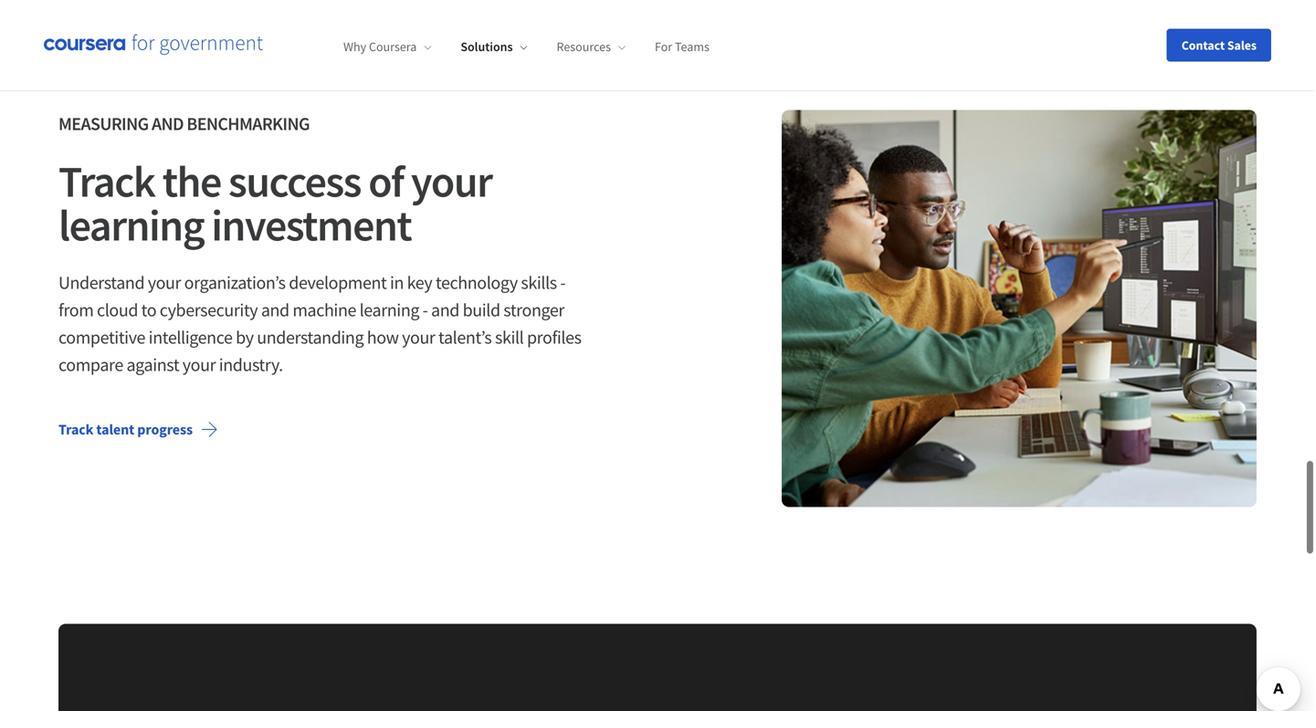 Task type: locate. For each thing, give the bounding box(es) containing it.
investment
[[211, 198, 411, 252]]

1 horizontal spatial learning
[[360, 299, 419, 321]]

and up understanding
[[261, 299, 289, 321]]

track talent progress
[[58, 421, 193, 439]]

organization's
[[184, 271, 286, 294]]

learning inside understand your organization's development in key technology skills - from cloud to cybersecurity and machine learning  -  and build stronger competitive intelligence by understanding how your talent's skill profiles compare against your industry.
[[360, 299, 419, 321]]

for
[[655, 39, 672, 55]]

track down measuring
[[58, 154, 155, 209]]

0 vertical spatial learning
[[58, 198, 204, 252]]

of
[[368, 154, 404, 209]]

- down key
[[423, 299, 428, 321]]

competitive
[[58, 326, 145, 349]]

-
[[560, 271, 566, 294], [423, 299, 428, 321]]

learning up how at the left of the page
[[360, 299, 419, 321]]

coursera for government image
[[44, 34, 263, 56]]

learning up understand
[[58, 198, 204, 252]]

0 vertical spatial track
[[58, 154, 155, 209]]

understand your organization's development in key technology skills - from cloud to cybersecurity and machine learning  -  and build stronger competitive intelligence by understanding how your talent's skill profiles compare against your industry.
[[58, 271, 582, 376]]

cybersecurity
[[160, 299, 258, 321]]

- right skills
[[560, 271, 566, 294]]

1 vertical spatial track
[[58, 421, 93, 439]]

progress
[[137, 421, 193, 439]]

technology
[[436, 271, 518, 294]]

for teams
[[655, 39, 710, 55]]

the
[[162, 154, 221, 209]]

1 horizontal spatial -
[[560, 271, 566, 294]]

understand
[[58, 271, 144, 294]]

and
[[152, 112, 184, 135], [261, 299, 289, 321], [431, 299, 459, 321]]

from
[[58, 299, 94, 321]]

development
[[289, 271, 387, 294]]

coursera
[[369, 39, 417, 55]]

by
[[236, 326, 254, 349]]

2 track from the top
[[58, 421, 93, 439]]

1 vertical spatial learning
[[360, 299, 419, 321]]

intelligence
[[149, 326, 233, 349]]

talent
[[96, 421, 134, 439]]

track the success of your learning investment
[[58, 154, 492, 252]]

contact sales
[[1182, 37, 1257, 53]]

industry.
[[219, 353, 283, 376]]

track inside track the success of your learning investment
[[58, 154, 155, 209]]

track
[[58, 154, 155, 209], [58, 421, 93, 439]]

2 horizontal spatial and
[[431, 299, 459, 321]]

stronger
[[504, 299, 565, 321]]

track for track the success of your learning investment
[[58, 154, 155, 209]]

track left talent
[[58, 421, 93, 439]]

measuring
[[58, 112, 149, 135]]

track talent progress link
[[44, 408, 233, 452]]

0 horizontal spatial -
[[423, 299, 428, 321]]

0 horizontal spatial learning
[[58, 198, 204, 252]]

and up talent's
[[431, 299, 459, 321]]

your right how at the left of the page
[[402, 326, 435, 349]]

skill
[[495, 326, 524, 349]]

benchmarking
[[187, 112, 310, 135]]

1 track from the top
[[58, 154, 155, 209]]

your down intelligence
[[183, 353, 216, 376]]

resources link
[[557, 39, 626, 55]]

key
[[407, 271, 432, 294]]

your right of
[[411, 154, 492, 209]]

solutions link
[[461, 39, 528, 55]]

0 vertical spatial -
[[560, 271, 566, 294]]

cloud
[[97, 299, 138, 321]]

learning
[[58, 198, 204, 252], [360, 299, 419, 321]]

and up the
[[152, 112, 184, 135]]

your
[[411, 154, 492, 209], [148, 271, 181, 294], [402, 326, 435, 349], [183, 353, 216, 376]]

1 vertical spatial -
[[423, 299, 428, 321]]

in
[[390, 271, 404, 294]]



Task type: describe. For each thing, give the bounding box(es) containing it.
talent's
[[439, 326, 492, 349]]

success
[[228, 154, 361, 209]]

machine
[[293, 299, 356, 321]]

1 horizontal spatial and
[[261, 299, 289, 321]]

solutions
[[461, 39, 513, 55]]

why
[[343, 39, 366, 55]]

learning inside track the success of your learning investment
[[58, 198, 204, 252]]

skills
[[521, 271, 557, 294]]

teams
[[675, 39, 710, 55]]

to
[[141, 299, 156, 321]]

your up to
[[148, 271, 181, 294]]

contact sales button
[[1167, 29, 1272, 62]]

sales
[[1228, 37, 1257, 53]]

how
[[367, 326, 399, 349]]

measuring and benchmarking
[[58, 112, 310, 135]]

build
[[463, 299, 500, 321]]

0 horizontal spatial and
[[152, 112, 184, 135]]

understanding
[[257, 326, 364, 349]]

against
[[126, 353, 179, 376]]

measuring and benchmarking image
[[782, 110, 1257, 507]]

contact
[[1182, 37, 1225, 53]]

for teams link
[[655, 39, 710, 55]]

resources
[[557, 39, 611, 55]]

your inside track the success of your learning investment
[[411, 154, 492, 209]]

profiles
[[527, 326, 582, 349]]

why coursera
[[343, 39, 417, 55]]

track for track talent progress
[[58, 421, 93, 439]]

why coursera link
[[343, 39, 431, 55]]

compare
[[58, 353, 123, 376]]



Task type: vqa. For each thing, say whether or not it's contained in the screenshot.
And to the middle
yes



